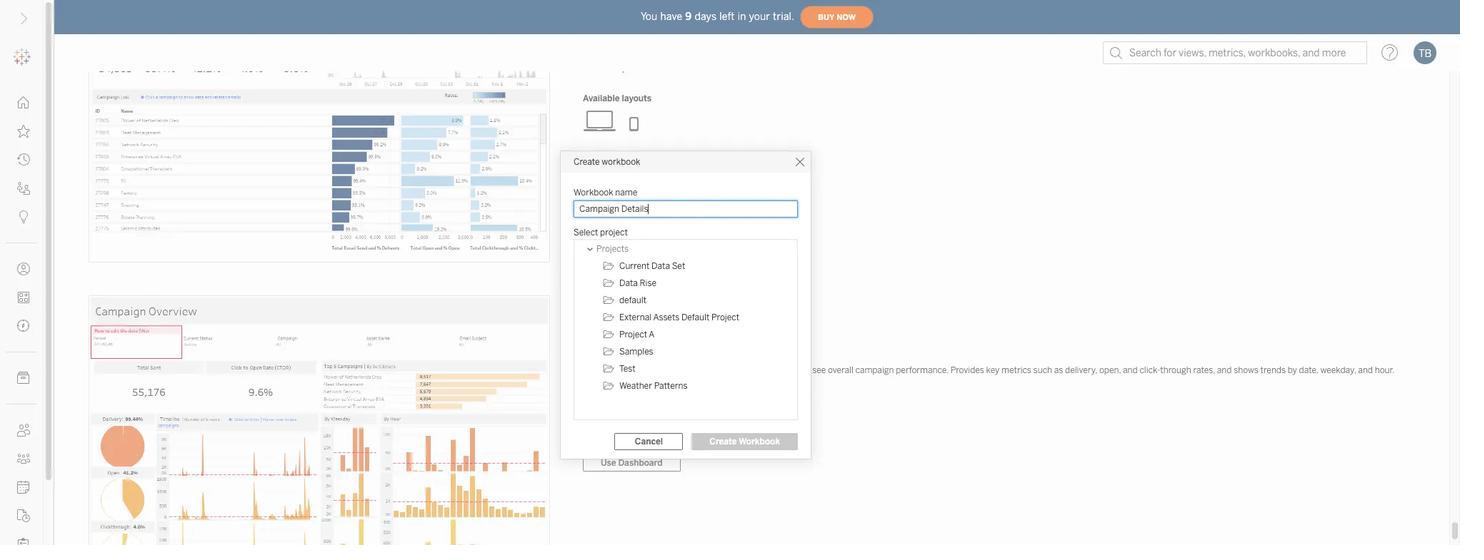 Task type: describe. For each thing, give the bounding box(es) containing it.
navigation panel element
[[0, 43, 43, 546]]

2 use dashboard from the top
[[601, 459, 663, 469]]

patterns
[[654, 381, 688, 391]]

default
[[619, 296, 647, 306]]

buy
[[818, 13, 835, 22]]

your
[[749, 10, 770, 23]]

workbook inside button
[[739, 437, 780, 447]]

data rise
[[619, 279, 656, 289]]

have
[[660, 10, 682, 23]]

2 horizontal spatial you
[[1227, 51, 1241, 61]]

2 each from the left
[[1290, 51, 1309, 61]]

for use with oracle eloqua
[[583, 301, 668, 331]]

opened,
[[1078, 51, 1110, 61]]

examine
[[1367, 51, 1400, 61]]

the
[[939, 51, 952, 61]]

project a
[[619, 330, 655, 340]]

click-
[[1140, 366, 1160, 376]]

such
[[1033, 366, 1052, 376]]

a
[[649, 330, 655, 340]]

external assets image
[[17, 372, 30, 385]]

open,
[[1099, 366, 1121, 376]]

campaign inside campaign overview shows activity for all current email campaigns, helping you see overall campaign performance. provides key metrics such as delivery, open, and click-through rates, and shows trends by date, weekday, and hour.
[[855, 366, 894, 376]]

trial.
[[773, 10, 794, 23]]

1 to from the left
[[815, 51, 823, 61]]

campaign overview shows activity for all current email campaigns, helping you see overall campaign performance. provides key metrics such as delivery, open, and click-through rates, and shows trends by date, weekday, and hour.
[[583, 349, 1395, 376]]

set
[[672, 261, 685, 271]]

through,
[[1159, 51, 1192, 61]]

performance. inside campaign overview shows activity for all current email campaigns, helping you see overall campaign performance. provides key metrics such as delivery, open, and click-through rates, and shows trends by date, weekday, and hour.
[[896, 366, 949, 376]]

down
[[1267, 51, 1288, 61]]

create workbook button
[[692, 434, 798, 451]]

campaign inside lets you dive into detailed metrics for each email campaign to analyze performance. shows the funnel of emails sent, delivered, opened, and clicked-through, and lets you break down each email asset to examine individual performance.
[[775, 51, 813, 61]]

home image
[[17, 96, 30, 109]]

hour.
[[1375, 366, 1395, 376]]

create for create workbook
[[710, 437, 737, 447]]

users image
[[17, 424, 30, 437]]

shared with me image
[[17, 182, 30, 195]]

9
[[685, 10, 692, 23]]

current
[[619, 261, 650, 271]]

into
[[635, 51, 651, 61]]

use
[[598, 301, 612, 311]]

email inside campaign overview shows activity for all current email campaigns, helping you see overall campaign performance. provides key metrics such as delivery, open, and click-through rates, and shows trends by date, weekday, and hour.
[[696, 366, 717, 376]]

with
[[615, 301, 632, 311]]

lets
[[583, 51, 599, 61]]

clicked-
[[1128, 51, 1159, 61]]

2 use dashboard button from the top
[[583, 455, 680, 472]]

2 horizontal spatial email
[[1311, 51, 1332, 61]]

for inside campaign overview shows activity for all current email campaigns, helping you see overall campaign performance. provides key metrics such as delivery, open, and click-through rates, and shows trends by date, weekday, and hour.
[[641, 366, 652, 376]]

cancel button
[[615, 434, 683, 451]]

create workbook
[[710, 437, 780, 447]]

provides
[[951, 366, 984, 376]]

weekday,
[[1320, 366, 1356, 376]]

eloqua
[[626, 316, 668, 331]]

name
[[615, 188, 637, 198]]

now
[[837, 13, 856, 22]]

select
[[574, 228, 598, 238]]

weather patterns
[[619, 381, 688, 391]]

and left hour.
[[1358, 366, 1373, 376]]

create workbook
[[574, 157, 640, 167]]

current data set
[[619, 261, 685, 271]]

metrics inside lets you dive into detailed metrics for each email campaign to analyze performance. shows the funnel of emails sent, delivered, opened, and clicked-through, and lets you break down each email asset to examine individual performance.
[[686, 51, 716, 61]]

projects
[[596, 244, 629, 254]]

campaign overview image
[[89, 296, 549, 546]]

asset
[[1334, 51, 1355, 61]]

shows
[[1234, 366, 1259, 376]]

trends
[[1260, 366, 1286, 376]]

assets
[[653, 313, 680, 323]]

in
[[738, 10, 746, 23]]

schedules image
[[17, 481, 30, 494]]

campaigns,
[[719, 366, 764, 376]]

phone image
[[617, 411, 651, 434]]

you have 9 days left in your trial.
[[641, 10, 794, 23]]

laptop image for phone icon
[[583, 109, 617, 132]]

test
[[619, 364, 635, 374]]

date,
[[1299, 366, 1318, 376]]

row group inside 'create workbook' dialog
[[575, 241, 796, 395]]

lets
[[1210, 51, 1225, 61]]

samples
[[619, 347, 653, 357]]

external assets default project
[[619, 313, 739, 323]]

collections image
[[17, 291, 30, 304]]

phone image
[[617, 109, 651, 132]]

buy now
[[818, 13, 856, 22]]



Task type: locate. For each thing, give the bounding box(es) containing it.
1 horizontal spatial create
[[710, 437, 737, 447]]

for
[[718, 51, 729, 61], [641, 366, 652, 376]]

to
[[815, 51, 823, 61], [1357, 51, 1365, 61]]

and left click-
[[1123, 366, 1138, 376]]

individual
[[583, 64, 620, 74]]

laptop image down available
[[583, 109, 617, 132]]

rates,
[[1193, 366, 1215, 376]]

tasks image
[[17, 539, 30, 546]]

delivery,
[[1065, 366, 1097, 376]]

1 vertical spatial dashboard
[[618, 459, 663, 469]]

2 vertical spatial performance.
[[896, 366, 949, 376]]

shows inside lets you dive into detailed metrics for each email campaign to analyze performance. shows the funnel of emails sent, delivered, opened, and clicked-through, and lets you break down each email asset to examine individual performance.
[[911, 51, 937, 61]]

0 vertical spatial workbook
[[574, 188, 613, 198]]

0 horizontal spatial campaign
[[775, 51, 813, 61]]

2 laptop image from the top
[[583, 411, 617, 434]]

to right asset
[[1357, 51, 1365, 61]]

campaign details image
[[89, 0, 549, 262]]

2 use from the top
[[601, 459, 616, 469]]

row group
[[575, 241, 796, 395]]

campaign
[[775, 51, 813, 61], [855, 366, 894, 376]]

performance.
[[857, 51, 909, 61], [622, 64, 675, 74], [896, 366, 949, 376]]

0 vertical spatial dashboard
[[618, 156, 663, 166]]

default
[[681, 313, 710, 323]]

days
[[695, 10, 717, 23]]

activity
[[611, 366, 639, 376]]

break
[[1243, 51, 1265, 61]]

overall
[[828, 366, 854, 376]]

funnel
[[954, 51, 978, 61]]

lets you dive into detailed metrics for each email campaign to analyze performance. shows the funnel of emails sent, delivered, opened, and clicked-through, and lets you break down each email asset to examine individual performance.
[[583, 51, 1400, 74]]

1 horizontal spatial you
[[796, 366, 810, 376]]

explore image
[[17, 320, 30, 333]]

0 horizontal spatial metrics
[[686, 51, 716, 61]]

laptop image
[[583, 109, 617, 132], [583, 411, 617, 434]]

1 vertical spatial use
[[601, 459, 616, 469]]

email
[[751, 51, 773, 61], [1311, 51, 1332, 61], [696, 366, 717, 376]]

select project
[[574, 228, 628, 238]]

performance. left the provides at the bottom of page
[[896, 366, 949, 376]]

for left all
[[641, 366, 652, 376]]

recommendations image
[[17, 211, 30, 224]]

1 horizontal spatial to
[[1357, 51, 1365, 61]]

campaign right overall
[[855, 366, 894, 376]]

key
[[986, 366, 1000, 376]]

1 vertical spatial laptop image
[[583, 411, 617, 434]]

1 vertical spatial performance.
[[622, 64, 675, 74]]

all
[[654, 366, 663, 376]]

you inside campaign overview shows activity for all current email campaigns, helping you see overall campaign performance. provides key metrics such as delivery, open, and click-through rates, and shows trends by date, weekday, and hour.
[[796, 366, 810, 376]]

0 vertical spatial create
[[574, 157, 600, 167]]

external
[[619, 313, 652, 323]]

groups image
[[17, 453, 30, 466]]

1 vertical spatial use dashboard button
[[583, 455, 680, 472]]

row group containing projects
[[575, 241, 796, 395]]

1 use dashboard from the top
[[601, 156, 663, 166]]

oracle
[[583, 316, 623, 331]]

use dashboard button up name at the left of page
[[583, 153, 680, 170]]

create
[[574, 157, 600, 167], [710, 437, 737, 447]]

1 laptop image from the top
[[583, 109, 617, 132]]

data up default
[[619, 279, 638, 289]]

1 horizontal spatial for
[[718, 51, 729, 61]]

performance. right analyze
[[857, 51, 909, 61]]

main navigation. press the up and down arrow keys to access links. element
[[0, 89, 43, 546]]

2 to from the left
[[1357, 51, 1365, 61]]

use dashboard button down cancel button
[[583, 455, 680, 472]]

create for create workbook
[[574, 157, 600, 167]]

1 use from the top
[[601, 156, 616, 166]]

and right rates,
[[1217, 366, 1232, 376]]

0 horizontal spatial create
[[574, 157, 600, 167]]

as
[[1054, 366, 1063, 376]]

you up individual
[[601, 51, 616, 61]]

data
[[652, 261, 670, 271], [619, 279, 638, 289]]

0 horizontal spatial to
[[815, 51, 823, 61]]

sent,
[[1018, 51, 1037, 61]]

current
[[665, 366, 694, 376]]

dashboard
[[618, 156, 663, 166], [618, 459, 663, 469]]

you right lets
[[1227, 51, 1241, 61]]

available
[[583, 94, 620, 104]]

performance. down into
[[622, 64, 675, 74]]

0 vertical spatial metrics
[[686, 51, 716, 61]]

personal space image
[[17, 263, 30, 276]]

0 horizontal spatial project
[[619, 330, 647, 340]]

1 vertical spatial for
[[641, 366, 652, 376]]

shows
[[911, 51, 937, 61], [583, 366, 609, 376]]

project down "external"
[[619, 330, 647, 340]]

laptop image for phone image
[[583, 411, 617, 434]]

0 vertical spatial performance.
[[857, 51, 909, 61]]

0 vertical spatial project
[[711, 313, 739, 323]]

shows inside campaign overview shows activity for all current email campaigns, helping you see overall campaign performance. provides key metrics such as delivery, open, and click-through rates, and shows trends by date, weekday, and hour.
[[583, 366, 609, 376]]

through
[[1160, 366, 1191, 376]]

0 horizontal spatial you
[[601, 51, 616, 61]]

laptop image down activity
[[583, 411, 617, 434]]

1 horizontal spatial email
[[751, 51, 773, 61]]

emails
[[990, 51, 1016, 61]]

analyze
[[825, 51, 855, 61]]

campaign down the trial.
[[775, 51, 813, 61]]

of
[[980, 51, 988, 61]]

email left asset
[[1311, 51, 1332, 61]]

by
[[1288, 366, 1297, 376]]

0 horizontal spatial each
[[731, 51, 749, 61]]

jobs image
[[17, 510, 30, 523]]

workbook name
[[574, 188, 637, 198]]

1 horizontal spatial each
[[1290, 51, 1309, 61]]

favorites image
[[17, 125, 30, 138]]

1 vertical spatial project
[[619, 330, 647, 340]]

to left analyze
[[815, 51, 823, 61]]

1 use dashboard button from the top
[[583, 153, 680, 170]]

metrics inside campaign overview shows activity for all current email campaigns, helping you see overall campaign performance. provides key metrics such as delivery, open, and click-through rates, and shows trends by date, weekday, and hour.
[[1002, 366, 1031, 376]]

2 dashboard from the top
[[618, 459, 663, 469]]

0 vertical spatial use
[[601, 156, 616, 166]]

rise
[[640, 279, 656, 289]]

workbook
[[574, 188, 613, 198], [739, 437, 780, 447]]

metrics right detailed
[[686, 51, 716, 61]]

layouts
[[622, 94, 652, 104]]

use dashboard
[[601, 156, 663, 166], [601, 459, 663, 469]]

1 horizontal spatial workbook
[[739, 437, 780, 447]]

and left clicked-
[[1112, 51, 1126, 61]]

for inside lets you dive into detailed metrics for each email campaign to analyze performance. shows the funnel of emails sent, delivered, opened, and clicked-through, and lets you break down each email asset to examine individual performance.
[[718, 51, 729, 61]]

see
[[812, 366, 826, 376]]

0 vertical spatial data
[[652, 261, 670, 271]]

use up workbook name
[[601, 156, 616, 166]]

use dashboard up name at the left of page
[[601, 156, 663, 166]]

each down in
[[731, 51, 749, 61]]

1 vertical spatial metrics
[[1002, 366, 1031, 376]]

Workbook name text field
[[574, 201, 798, 218]]

for down 'left'
[[718, 51, 729, 61]]

dashboard up name at the left of page
[[618, 156, 663, 166]]

cancel
[[635, 437, 663, 447]]

buy now button
[[800, 6, 874, 29]]

overview
[[626, 349, 664, 359]]

use dashboard button
[[583, 153, 680, 170], [583, 455, 680, 472]]

you
[[641, 10, 657, 23]]

0 horizontal spatial data
[[619, 279, 638, 289]]

for
[[583, 301, 596, 311]]

email down your
[[751, 51, 773, 61]]

workbook
[[602, 157, 640, 167]]

you
[[601, 51, 616, 61], [1227, 51, 1241, 61], [796, 366, 810, 376]]

project
[[711, 313, 739, 323], [619, 330, 647, 340]]

0 horizontal spatial workbook
[[574, 188, 613, 198]]

dive
[[618, 51, 634, 61]]

dashboard down cancel button
[[618, 459, 663, 469]]

0 vertical spatial use dashboard
[[601, 156, 663, 166]]

available layouts
[[583, 94, 652, 104]]

1 vertical spatial data
[[619, 279, 638, 289]]

left
[[720, 10, 735, 23]]

and left lets
[[1194, 51, 1209, 61]]

1 vertical spatial shows
[[583, 366, 609, 376]]

0 vertical spatial use dashboard button
[[583, 153, 680, 170]]

0 vertical spatial shows
[[911, 51, 937, 61]]

create workbook dialog
[[561, 151, 811, 459]]

weather
[[619, 381, 652, 391]]

shows down campaign
[[583, 366, 609, 376]]

use
[[601, 156, 616, 166], [601, 459, 616, 469]]

0 vertical spatial for
[[718, 51, 729, 61]]

helping
[[766, 366, 794, 376]]

you left see in the bottom of the page
[[796, 366, 810, 376]]

1 horizontal spatial campaign
[[855, 366, 894, 376]]

0 horizontal spatial shows
[[583, 366, 609, 376]]

1 vertical spatial use dashboard
[[601, 459, 663, 469]]

1 vertical spatial campaign
[[855, 366, 894, 376]]

detailed
[[652, 51, 684, 61]]

1 horizontal spatial metrics
[[1002, 366, 1031, 376]]

1 vertical spatial create
[[710, 437, 737, 447]]

0 vertical spatial campaign
[[775, 51, 813, 61]]

data left set
[[652, 261, 670, 271]]

use down cancel button
[[601, 459, 616, 469]]

shows left the on the right top
[[911, 51, 937, 61]]

recents image
[[17, 154, 30, 166]]

1 dashboard from the top
[[618, 156, 663, 166]]

1 horizontal spatial shows
[[911, 51, 937, 61]]

1 horizontal spatial data
[[652, 261, 670, 271]]

project right default
[[711, 313, 739, 323]]

use dashboard down cancel button
[[601, 459, 663, 469]]

delivered,
[[1039, 51, 1076, 61]]

email right "current" on the left of the page
[[696, 366, 717, 376]]

0 horizontal spatial email
[[696, 366, 717, 376]]

project
[[600, 228, 628, 238]]

1 each from the left
[[731, 51, 749, 61]]

each right down
[[1290, 51, 1309, 61]]

1 horizontal spatial project
[[711, 313, 739, 323]]

campaign
[[583, 349, 624, 359]]

1 vertical spatial workbook
[[739, 437, 780, 447]]

metrics right key
[[1002, 366, 1031, 376]]

create inside button
[[710, 437, 737, 447]]

0 vertical spatial laptop image
[[583, 109, 617, 132]]

0 horizontal spatial for
[[641, 366, 652, 376]]



Task type: vqa. For each thing, say whether or not it's contained in the screenshot.
Recommendations icon
yes



